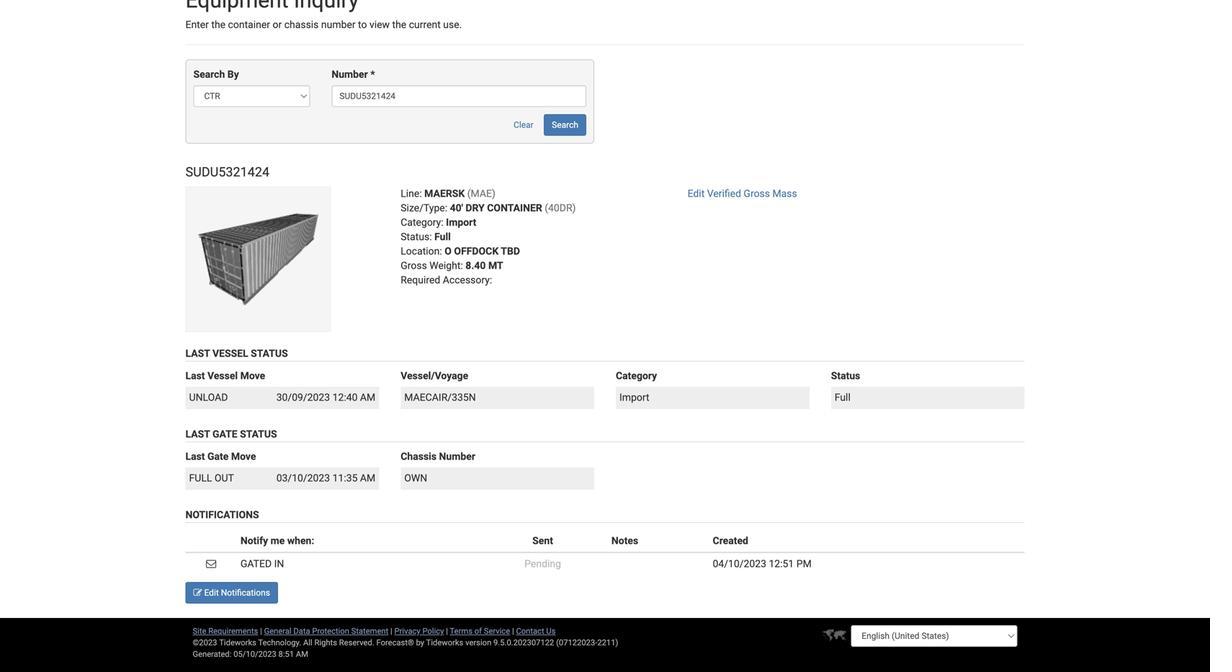 Task type: locate. For each thing, give the bounding box(es) containing it.
| up forecast®
[[391, 627, 393, 636]]

gate up out
[[208, 451, 229, 463]]

0 horizontal spatial search
[[194, 68, 225, 80]]

move down last gate status
[[231, 451, 256, 463]]

2 vertical spatial status
[[240, 429, 277, 440]]

0 horizontal spatial number
[[332, 68, 368, 80]]

8.40
[[466, 260, 486, 272]]

0 horizontal spatial the
[[211, 19, 226, 31]]

1 last from the top
[[186, 348, 210, 360]]

1 vertical spatial search
[[552, 120, 579, 130]]

2 last from the top
[[186, 370, 205, 382]]

pm
[[797, 558, 812, 570]]

edit notifications link
[[186, 582, 278, 604]]

import down 40'
[[446, 217, 477, 229]]

|
[[260, 627, 262, 636], [391, 627, 393, 636], [446, 627, 448, 636], [512, 627, 514, 636]]

vessel for move
[[208, 370, 238, 382]]

12:51
[[769, 558, 795, 570]]

1 horizontal spatial the
[[392, 19, 407, 31]]

0 vertical spatial move
[[240, 370, 265, 382]]

search button
[[544, 114, 587, 136]]

last gate status
[[186, 429, 277, 440]]

2 vertical spatial am
[[296, 650, 308, 659]]

| left general
[[260, 627, 262, 636]]

contact
[[516, 627, 545, 636]]

0 vertical spatial number
[[332, 68, 368, 80]]

3 last from the top
[[186, 429, 210, 440]]

the right enter
[[211, 19, 226, 31]]

4 last from the top
[[186, 451, 205, 463]]

0 vertical spatial status
[[251, 348, 288, 360]]

am right 12:40
[[360, 392, 376, 404]]

import
[[446, 217, 477, 229], [620, 392, 650, 404]]

1 vertical spatial gross
[[401, 260, 427, 272]]

*
[[371, 68, 375, 80]]

1 vertical spatial full
[[835, 392, 851, 404]]

1 vertical spatial status
[[832, 370, 861, 382]]

mt
[[489, 260, 504, 272]]

move down last vessel status
[[240, 370, 265, 382]]

(mae)
[[468, 188, 496, 200]]

move
[[240, 370, 265, 382], [231, 451, 256, 463]]

terms
[[450, 627, 473, 636]]

notifications down gated
[[221, 588, 270, 598]]

search right clear
[[552, 120, 579, 130]]

am down all
[[296, 650, 308, 659]]

gross inside "line: maersk (mae) size/type: 40' dry container (40dr) category: import status: full location: o offdock tbd gross weight: 8.40 mt required accessory:"
[[401, 260, 427, 272]]

o
[[445, 246, 452, 257]]

vessel
[[213, 348, 248, 360], [208, 370, 238, 382]]

0 vertical spatial vessel
[[213, 348, 248, 360]]

search inside the search button
[[552, 120, 579, 130]]

number right chassis
[[439, 451, 476, 463]]

11:35
[[333, 472, 358, 484]]

0 horizontal spatial edit
[[204, 588, 219, 598]]

number
[[332, 68, 368, 80], [439, 451, 476, 463]]

last for last vessel status
[[186, 348, 210, 360]]

04/10/2023 12:51 pm
[[713, 558, 812, 570]]

0 vertical spatial edit
[[688, 188, 705, 200]]

maecair/335n
[[405, 392, 476, 404]]

search
[[194, 68, 225, 80], [552, 120, 579, 130]]

0 vertical spatial am
[[360, 392, 376, 404]]

service
[[484, 627, 510, 636]]

full inside "line: maersk (mae) size/type: 40' dry container (40dr) category: import status: full location: o offdock tbd gross weight: 8.40 mt required accessory:"
[[435, 231, 451, 243]]

05/10/2023
[[234, 650, 277, 659]]

| up tideworks
[[446, 627, 448, 636]]

when:
[[287, 535, 314, 547]]

3 | from the left
[[446, 627, 448, 636]]

search left the by
[[194, 68, 225, 80]]

am inside the site requirements | general data protection statement | privacy policy | terms of service | contact us ©2023 tideworks technology. all rights reserved. forecast® by tideworks version 9.5.0.202307122 (07122023-2211) generated: 05/10/2023 8:51 am
[[296, 650, 308, 659]]

last up unload on the bottom left of the page
[[186, 370, 205, 382]]

pending
[[525, 558, 561, 570]]

0 vertical spatial notifications
[[186, 509, 259, 521]]

full out
[[189, 472, 234, 484]]

number
[[321, 19, 356, 31]]

search for search
[[552, 120, 579, 130]]

import down category
[[620, 392, 650, 404]]

1 vertical spatial vessel
[[208, 370, 238, 382]]

1 vertical spatial move
[[231, 451, 256, 463]]

1 horizontal spatial gross
[[744, 188, 771, 200]]

gate up the last gate move at the left bottom of page
[[213, 429, 238, 440]]

version
[[466, 638, 492, 647]]

location:
[[401, 246, 442, 257]]

0 vertical spatial gate
[[213, 429, 238, 440]]

category
[[616, 370, 657, 382]]

1 horizontal spatial search
[[552, 120, 579, 130]]

the right view in the top of the page
[[392, 19, 407, 31]]

0 vertical spatial full
[[435, 231, 451, 243]]

chassis number
[[401, 451, 476, 463]]

chassis
[[401, 451, 437, 463]]

last up the last gate move at the left bottom of page
[[186, 429, 210, 440]]

30/09/2023 12:40 am
[[277, 392, 376, 404]]

created
[[713, 535, 749, 547]]

1 horizontal spatial edit
[[688, 188, 705, 200]]

40dr image
[[186, 187, 331, 332]]

privacy
[[395, 627, 421, 636]]

edit right edit icon
[[204, 588, 219, 598]]

0 vertical spatial search
[[194, 68, 225, 80]]

last
[[186, 348, 210, 360], [186, 370, 205, 382], [186, 429, 210, 440], [186, 451, 205, 463]]

notifications down out
[[186, 509, 259, 521]]

0 horizontal spatial import
[[446, 217, 477, 229]]

edit inside button
[[204, 588, 219, 598]]

1 vertical spatial am
[[360, 472, 376, 484]]

status
[[251, 348, 288, 360], [832, 370, 861, 382], [240, 429, 277, 440]]

0 horizontal spatial full
[[435, 231, 451, 243]]

vessel/voyage
[[401, 370, 469, 382]]

last up "last vessel move"
[[186, 348, 210, 360]]

number left the *
[[332, 68, 368, 80]]

container
[[228, 19, 270, 31]]

gross left mass
[[744, 188, 771, 200]]

notify me when:
[[241, 535, 314, 547]]

line:
[[401, 188, 422, 200]]

1 | from the left
[[260, 627, 262, 636]]

forecast®
[[377, 638, 414, 647]]

import inside "line: maersk (mae) size/type: 40' dry container (40dr) category: import status: full location: o offdock tbd gross weight: 8.40 mt required accessory:"
[[446, 217, 477, 229]]

1 vertical spatial gate
[[208, 451, 229, 463]]

edit left verified
[[688, 188, 705, 200]]

1 vertical spatial notifications
[[221, 588, 270, 598]]

gross up required at the left top
[[401, 260, 427, 272]]

0 horizontal spatial gross
[[401, 260, 427, 272]]

notifications
[[186, 509, 259, 521], [221, 588, 270, 598]]

03/10/2023 11:35 am
[[277, 472, 376, 484]]

| up 9.5.0.202307122
[[512, 627, 514, 636]]

size/type:
[[401, 202, 448, 214]]

gate for status
[[213, 429, 238, 440]]

last up full
[[186, 451, 205, 463]]

edit verified gross mass link
[[688, 188, 798, 200]]

vessel up "last vessel move"
[[213, 348, 248, 360]]

0 vertical spatial import
[[446, 217, 477, 229]]

move for last gate move
[[231, 451, 256, 463]]

am right '11:35'
[[360, 472, 376, 484]]

out
[[215, 472, 234, 484]]

vessel up unload on the bottom left of the page
[[208, 370, 238, 382]]

site requirements | general data protection statement | privacy policy | terms of service | contact us ©2023 tideworks technology. all rights reserved. forecast® by tideworks version 9.5.0.202307122 (07122023-2211) generated: 05/10/2023 8:51 am
[[193, 627, 619, 659]]

1 vertical spatial import
[[620, 392, 650, 404]]

edit
[[688, 188, 705, 200], [204, 588, 219, 598]]

edit for edit verified gross mass
[[688, 188, 705, 200]]

statement
[[352, 627, 389, 636]]

am for 30/09/2023 12:40 am
[[360, 392, 376, 404]]

the
[[211, 19, 226, 31], [392, 19, 407, 31]]

notifications inside button
[[221, 588, 270, 598]]

gate
[[213, 429, 238, 440], [208, 451, 229, 463]]

1 horizontal spatial number
[[439, 451, 476, 463]]

full
[[435, 231, 451, 243], [835, 392, 851, 404]]

tbd
[[501, 246, 520, 257]]

notify
[[241, 535, 268, 547]]

clear
[[514, 120, 534, 130]]

search for search by
[[194, 68, 225, 80]]

gross
[[744, 188, 771, 200], [401, 260, 427, 272]]

1 vertical spatial edit
[[204, 588, 219, 598]]



Task type: describe. For each thing, give the bounding box(es) containing it.
us
[[547, 627, 556, 636]]

envelope o image
[[206, 559, 216, 569]]

1 the from the left
[[211, 19, 226, 31]]

2 the from the left
[[392, 19, 407, 31]]

or
[[273, 19, 282, 31]]

general
[[264, 627, 292, 636]]

me
[[271, 535, 285, 547]]

use.
[[443, 19, 462, 31]]

clear button
[[506, 114, 542, 136]]

1 vertical spatial number
[[439, 451, 476, 463]]

30/09/2023
[[277, 392, 330, 404]]

status for last gate status
[[240, 429, 277, 440]]

terms of service link
[[450, 627, 510, 636]]

gate for move
[[208, 451, 229, 463]]

enter
[[186, 19, 209, 31]]

policy
[[423, 627, 444, 636]]

status:
[[401, 231, 432, 243]]

data
[[294, 627, 310, 636]]

of
[[475, 627, 482, 636]]

last for last gate move
[[186, 451, 205, 463]]

by
[[416, 638, 425, 647]]

04/10/2023
[[713, 558, 767, 570]]

requirements
[[208, 627, 258, 636]]

enter the container or chassis number to view the current use.
[[186, 19, 462, 31]]

required
[[401, 274, 441, 286]]

9.5.0.202307122
[[494, 638, 555, 647]]

last for last gate status
[[186, 429, 210, 440]]

view
[[370, 19, 390, 31]]

sent
[[533, 535, 554, 547]]

8:51
[[279, 650, 294, 659]]

sudu5321424
[[186, 165, 270, 180]]

40'
[[450, 202, 463, 214]]

own
[[405, 472, 428, 484]]

category:
[[401, 217, 444, 229]]

(07122023-
[[557, 638, 598, 647]]

all
[[303, 638, 313, 647]]

weight:
[[430, 260, 463, 272]]

©2023 tideworks
[[193, 638, 257, 647]]

1 horizontal spatial import
[[620, 392, 650, 404]]

current
[[409, 19, 441, 31]]

privacy policy link
[[395, 627, 444, 636]]

search by
[[194, 68, 239, 80]]

notes
[[612, 535, 639, 547]]

vessel for status
[[213, 348, 248, 360]]

maersk
[[425, 188, 465, 200]]

dry
[[466, 202, 485, 214]]

last gate move
[[186, 451, 256, 463]]

accessory:
[[443, 274, 492, 286]]

(40dr)
[[545, 202, 576, 214]]

Number * text field
[[332, 85, 587, 107]]

1 horizontal spatial full
[[835, 392, 851, 404]]

line: maersk (mae) size/type: 40' dry container (40dr) category: import status: full location: o offdock tbd gross weight: 8.40 mt required accessory:
[[401, 188, 576, 286]]

verified
[[708, 188, 742, 200]]

full
[[189, 472, 212, 484]]

0 vertical spatial gross
[[744, 188, 771, 200]]

to
[[358, 19, 367, 31]]

unload
[[189, 392, 228, 404]]

site requirements link
[[193, 627, 258, 636]]

chassis
[[284, 19, 319, 31]]

last vessel move
[[186, 370, 265, 382]]

generated:
[[193, 650, 232, 659]]

2211)
[[598, 638, 619, 647]]

last vessel status
[[186, 348, 288, 360]]

gated
[[241, 558, 272, 570]]

edit image
[[194, 588, 202, 597]]

2 | from the left
[[391, 627, 393, 636]]

edit notifications button
[[186, 582, 278, 604]]

gated in
[[241, 558, 284, 570]]

protection
[[312, 627, 350, 636]]

site
[[193, 627, 206, 636]]

edit verified gross mass
[[688, 188, 798, 200]]

mass
[[773, 188, 798, 200]]

edit notifications
[[202, 588, 270, 598]]

number *
[[332, 68, 375, 80]]

container
[[487, 202, 543, 214]]

03/10/2023
[[277, 472, 330, 484]]

in
[[274, 558, 284, 570]]

move for last vessel move
[[240, 370, 265, 382]]

tideworks
[[426, 638, 464, 647]]

offdock
[[454, 246, 499, 257]]

last for last vessel move
[[186, 370, 205, 382]]

am for 03/10/2023 11:35 am
[[360, 472, 376, 484]]

4 | from the left
[[512, 627, 514, 636]]

rights
[[315, 638, 337, 647]]

by
[[228, 68, 239, 80]]

12:40
[[333, 392, 358, 404]]

contact us link
[[516, 627, 556, 636]]

general data protection statement link
[[264, 627, 389, 636]]

status for last vessel status
[[251, 348, 288, 360]]

edit for edit notifications
[[204, 588, 219, 598]]



Task type: vqa. For each thing, say whether or not it's contained in the screenshot.
Account on the right top of page
no



